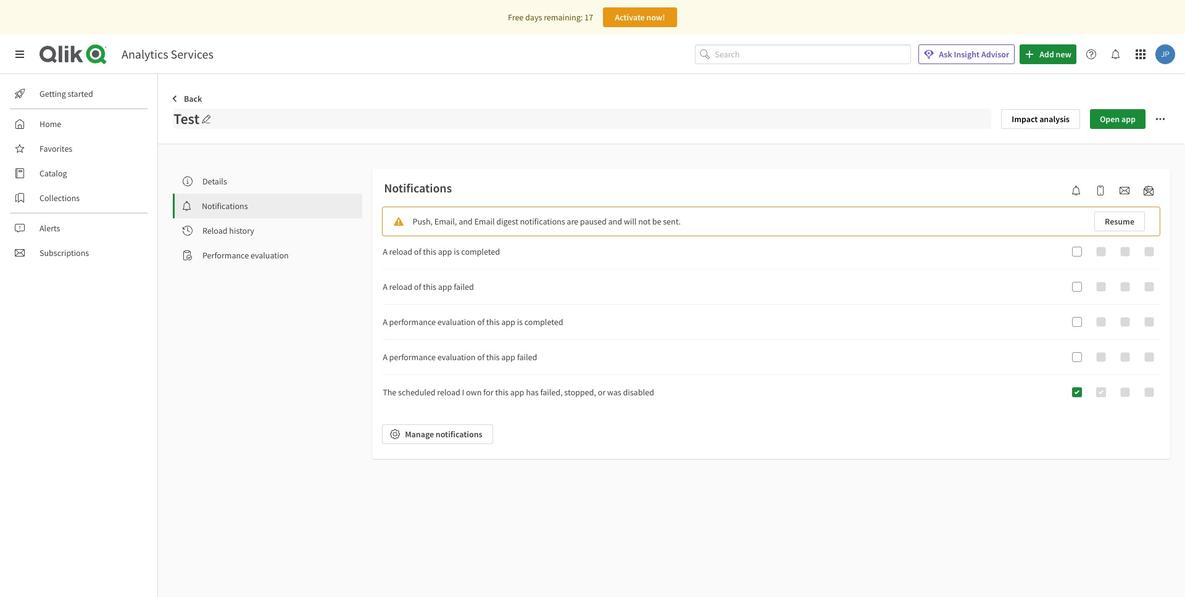 Task type: describe. For each thing, give the bounding box(es) containing it.
notifications when using qlik sense in a browser element
[[1067, 186, 1087, 195]]

open app button
[[1091, 109, 1146, 129]]

test
[[174, 109, 200, 128]]

reload for a reload of this app failed
[[389, 282, 413, 293]]

are
[[567, 216, 579, 227]]

app left has
[[511, 387, 525, 398]]

1 horizontal spatial notifications
[[520, 216, 565, 227]]

1 horizontal spatial completed
[[525, 317, 564, 328]]

sent.
[[663, 216, 681, 227]]

not
[[639, 216, 651, 227]]

paused
[[580, 216, 607, 227]]

1 vertical spatial is
[[517, 317, 523, 328]]

app down email,
[[438, 246, 452, 258]]

getting started
[[40, 88, 93, 99]]

email,
[[435, 216, 457, 227]]

own
[[466, 387, 482, 398]]

the scheduled reload i own for this app has failed, stopped, or was disabled
[[383, 387, 654, 398]]

notifications bundled in a daily email digest element
[[1139, 186, 1159, 195]]

this up a performance evaluation of this app failed
[[487, 317, 500, 328]]

catalog link
[[10, 164, 148, 183]]

reload history link
[[173, 219, 363, 243]]

reload history
[[203, 225, 254, 237]]

app down a reload of this app is completed
[[438, 282, 452, 293]]

new
[[1056, 49, 1072, 60]]

catalog
[[40, 168, 67, 179]]

analytics services element
[[122, 46, 214, 62]]

evaluation for a performance evaluation of this app is completed
[[438, 317, 476, 328]]

Search text field
[[715, 44, 912, 64]]

push notifications in qlik sense mobile element
[[1091, 186, 1111, 195]]

home
[[40, 119, 61, 130]]

subscriptions link
[[10, 243, 148, 263]]

a for a performance evaluation of this app is completed
[[383, 317, 388, 328]]

notifications sent to your email image
[[1120, 186, 1130, 195]]

be
[[653, 216, 662, 227]]

close sidebar menu image
[[15, 49, 25, 59]]

manage notifications button
[[382, 425, 493, 445]]

a performance evaluation of this app failed
[[383, 352, 537, 363]]

a reload of this app failed
[[383, 282, 474, 293]]

analytics services
[[122, 46, 214, 62]]

alerts
[[40, 223, 60, 234]]

app up the scheduled reload i own for this app has failed, stopped, or was disabled
[[502, 352, 516, 363]]

scheduled
[[398, 387, 436, 398]]

now!
[[647, 12, 666, 23]]

getting started link
[[10, 84, 148, 104]]

was
[[608, 387, 622, 398]]

i
[[462, 387, 465, 398]]

add new button
[[1020, 44, 1077, 64]]

will
[[624, 216, 637, 227]]

1 horizontal spatial failed
[[517, 352, 537, 363]]

remaining:
[[544, 12, 583, 23]]

reload
[[203, 225, 228, 237]]

insight
[[955, 49, 980, 60]]

digest
[[497, 216, 519, 227]]

back link
[[168, 89, 207, 109]]

evaluation for a performance evaluation of this app failed
[[438, 352, 476, 363]]

performance for a performance evaluation of this app failed
[[389, 352, 436, 363]]

1 and from the left
[[459, 216, 473, 227]]

activate now! link
[[603, 7, 677, 27]]

collections link
[[10, 188, 148, 208]]

performance for a performance evaluation of this app is completed
[[389, 317, 436, 328]]

rename image
[[202, 115, 211, 123]]

push notifications in qlik sense mobile image
[[1096, 186, 1106, 195]]

0 vertical spatial evaluation
[[251, 250, 289, 261]]

started
[[68, 88, 93, 99]]

reload for a reload of this app is completed
[[389, 246, 413, 258]]

manage
[[405, 429, 434, 440]]

for
[[484, 387, 494, 398]]

2 vertical spatial reload
[[437, 387, 461, 398]]

manage notifications
[[405, 429, 483, 440]]

details
[[203, 176, 227, 187]]

failed,
[[541, 387, 563, 398]]

0 vertical spatial failed
[[454, 282, 474, 293]]



Task type: locate. For each thing, give the bounding box(es) containing it.
this
[[423, 246, 437, 258], [423, 282, 437, 293], [487, 317, 500, 328], [487, 352, 500, 363], [496, 387, 509, 398]]

notifications
[[384, 180, 452, 196], [202, 201, 248, 212]]

notifications right manage
[[436, 429, 483, 440]]

subscriptions
[[40, 248, 89, 259]]

1 a from the top
[[383, 246, 388, 258]]

advisor
[[982, 49, 1010, 60]]

analytics
[[122, 46, 168, 62]]

of
[[414, 246, 422, 258], [414, 282, 422, 293], [478, 317, 485, 328], [478, 352, 485, 363]]

resume
[[1106, 216, 1135, 227]]

failed up a performance evaluation of this app is completed
[[454, 282, 474, 293]]

0 vertical spatial is
[[454, 246, 460, 258]]

of up a performance evaluation of this app failed
[[478, 317, 485, 328]]

collections
[[40, 193, 80, 204]]

reload
[[389, 246, 413, 258], [389, 282, 413, 293], [437, 387, 461, 398]]

free
[[508, 12, 524, 23]]

0 horizontal spatial failed
[[454, 282, 474, 293]]

notifications inside button
[[436, 429, 483, 440]]

impact analysis button
[[1002, 109, 1081, 129]]

notifications left are
[[520, 216, 565, 227]]

days
[[526, 12, 542, 23]]

this right for
[[496, 387, 509, 398]]

ask
[[940, 49, 953, 60]]

4 a from the top
[[383, 352, 388, 363]]

completed
[[462, 246, 500, 258], [525, 317, 564, 328]]

add new
[[1040, 49, 1072, 60]]

back
[[184, 93, 202, 104]]

3 a from the top
[[383, 317, 388, 328]]

0 vertical spatial performance
[[389, 317, 436, 328]]

performance
[[203, 250, 249, 261]]

push,
[[413, 216, 433, 227]]

reload up 'a reload of this app failed'
[[389, 246, 413, 258]]

disabled
[[623, 387, 654, 398]]

performance evaluation
[[203, 250, 289, 261]]

activate now!
[[615, 12, 666, 23]]

alert containing push, email, and email digest notifications are paused and will not be sent.
[[382, 207, 1161, 237]]

1 vertical spatial evaluation
[[438, 317, 476, 328]]

1 vertical spatial notifications
[[202, 201, 248, 212]]

history
[[229, 225, 254, 237]]

a
[[383, 246, 388, 258], [383, 282, 388, 293], [383, 317, 388, 328], [383, 352, 388, 363]]

evaluation up "i"
[[438, 352, 476, 363]]

reload left "i"
[[437, 387, 461, 398]]

is
[[454, 246, 460, 258], [517, 317, 523, 328]]

a for a reload of this app failed
[[383, 282, 388, 293]]

0 horizontal spatial completed
[[462, 246, 500, 258]]

home link
[[10, 114, 148, 134]]

notifications
[[520, 216, 565, 227], [436, 429, 483, 440]]

1 vertical spatial reload
[[389, 282, 413, 293]]

stopped,
[[565, 387, 597, 398]]

details link
[[173, 169, 363, 194]]

and
[[459, 216, 473, 227], [609, 216, 623, 227]]

searchbar element
[[696, 44, 912, 64]]

0 vertical spatial notifications
[[384, 180, 452, 196]]

of down the push,
[[414, 246, 422, 258]]

more actions image
[[1156, 114, 1166, 124]]

app inside open app button
[[1122, 113, 1136, 124]]

0 vertical spatial notifications
[[520, 216, 565, 227]]

add
[[1040, 49, 1055, 60]]

0 horizontal spatial notifications
[[436, 429, 483, 440]]

0 vertical spatial reload
[[389, 246, 413, 258]]

1 vertical spatial notifications
[[436, 429, 483, 440]]

james peterson image
[[1156, 44, 1176, 64]]

a reload of this app is completed
[[383, 246, 500, 258]]

performance
[[389, 317, 436, 328], [389, 352, 436, 363]]

of up the own at the left bottom of page
[[478, 352, 485, 363]]

analysis
[[1040, 113, 1070, 124]]

app right open
[[1122, 113, 1136, 124]]

services
[[171, 46, 214, 62]]

alert
[[382, 207, 1161, 237]]

notifications sent to your email element
[[1115, 186, 1135, 195]]

1 performance from the top
[[389, 317, 436, 328]]

1 vertical spatial failed
[[517, 352, 537, 363]]

rename element
[[202, 115, 211, 123]]

performance up scheduled
[[389, 352, 436, 363]]

of down a reload of this app is completed
[[414, 282, 422, 293]]

performance down 'a reload of this app failed'
[[389, 317, 436, 328]]

notifications up the push,
[[384, 180, 452, 196]]

test button
[[173, 109, 992, 129], [173, 109, 992, 129]]

the
[[383, 387, 397, 398]]

a for a reload of this app is completed
[[383, 246, 388, 258]]

alerts link
[[10, 219, 148, 238]]

0 horizontal spatial and
[[459, 216, 473, 227]]

impact analysis
[[1012, 113, 1070, 124]]

performance evaluation link
[[173, 243, 363, 268]]

a performance evaluation of this app is completed
[[383, 317, 564, 328]]

2 a from the top
[[383, 282, 388, 293]]

1 horizontal spatial and
[[609, 216, 623, 227]]

ask insight advisor button
[[919, 44, 1015, 64]]

reload down a reload of this app is completed
[[389, 282, 413, 293]]

0 horizontal spatial notifications
[[202, 201, 248, 212]]

0 horizontal spatial is
[[454, 246, 460, 258]]

notifications link
[[175, 194, 363, 219]]

1 horizontal spatial notifications
[[384, 180, 452, 196]]

app
[[1122, 113, 1136, 124], [438, 246, 452, 258], [438, 282, 452, 293], [502, 317, 516, 328], [502, 352, 516, 363], [511, 387, 525, 398]]

or
[[598, 387, 606, 398]]

favorites link
[[10, 139, 148, 159]]

and left "will"
[[609, 216, 623, 227]]

notifications up reload history at the top of page
[[202, 201, 248, 212]]

push, email, and email digest notifications are paused and will not be sent.
[[413, 216, 681, 227]]

app up a performance evaluation of this app failed
[[502, 317, 516, 328]]

17
[[585, 12, 593, 23]]

getting
[[40, 88, 66, 99]]

a for a performance evaluation of this app failed
[[383, 352, 388, 363]]

impact
[[1012, 113, 1038, 124]]

this down the push,
[[423, 246, 437, 258]]

2 and from the left
[[609, 216, 623, 227]]

open
[[1101, 113, 1120, 124]]

has
[[526, 387, 539, 398]]

1 horizontal spatial is
[[517, 317, 523, 328]]

1 vertical spatial completed
[[525, 317, 564, 328]]

failed up has
[[517, 352, 537, 363]]

evaluation down "reload history" link
[[251, 250, 289, 261]]

evaluation
[[251, 250, 289, 261], [438, 317, 476, 328], [438, 352, 476, 363]]

2 performance from the top
[[389, 352, 436, 363]]

and left email
[[459, 216, 473, 227]]

notifications bundled in a daily email digest image
[[1144, 186, 1154, 195]]

free days remaining: 17
[[508, 12, 593, 23]]

notifications when using qlik sense in a browser image
[[1072, 186, 1082, 195]]

this up for
[[487, 352, 500, 363]]

resume button
[[1095, 212, 1146, 232]]

navigation pane element
[[0, 79, 157, 268]]

failed
[[454, 282, 474, 293], [517, 352, 537, 363]]

activate
[[615, 12, 645, 23]]

2 vertical spatial evaluation
[[438, 352, 476, 363]]

ask insight advisor
[[940, 49, 1010, 60]]

open app
[[1101, 113, 1136, 124]]

this down a reload of this app is completed
[[423, 282, 437, 293]]

favorites
[[40, 143, 72, 154]]

1 vertical spatial performance
[[389, 352, 436, 363]]

email
[[475, 216, 495, 227]]

evaluation up a performance evaluation of this app failed
[[438, 317, 476, 328]]

0 vertical spatial completed
[[462, 246, 500, 258]]



Task type: vqa. For each thing, say whether or not it's contained in the screenshot.
The A Performance Evaluation Of This App Is Completed
yes



